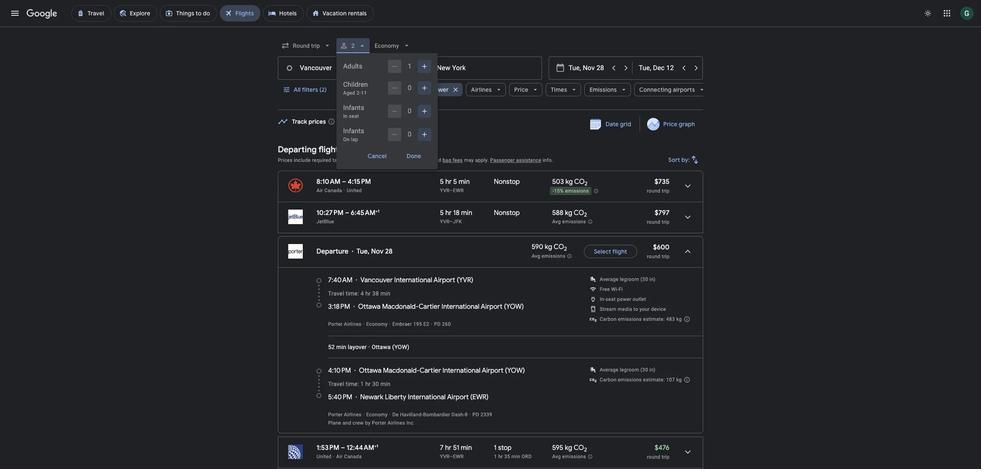 Task type: describe. For each thing, give the bounding box(es) containing it.
free wi-fi
[[600, 287, 623, 293]]

0 horizontal spatial and
[[343, 421, 351, 426]]

avg emissions for 590
[[532, 253, 566, 259]]

done button
[[397, 150, 432, 163]]

stream
[[600, 307, 617, 313]]

51
[[453, 444, 460, 453]]

track
[[292, 118, 307, 126]]

total duration 5 hr 5 min. element
[[440, 178, 494, 187]]

free
[[600, 287, 610, 293]]

503
[[552, 178, 564, 186]]

yvr for vancouver international airport ( yvr )
[[459, 276, 471, 285]]

ottawa ( yow )
[[372, 344, 410, 351]]

may
[[464, 158, 474, 163]]

porter airlines for 3:18 pm
[[328, 322, 362, 327]]

107
[[667, 377, 675, 383]]

7 hr 51 min yvr – ewr
[[440, 444, 472, 460]]

sort
[[669, 156, 681, 164]]

crew
[[353, 421, 364, 426]]

aged
[[343, 90, 355, 96]]

passenger
[[490, 158, 515, 163]]

5 for 5
[[440, 178, 444, 186]]

macdonald- for 4:10 pm
[[383, 367, 420, 375]]

filters
[[302, 86, 318, 94]]

carbon for carbon emissions estimate: 483 kg
[[600, 317, 617, 323]]

seat inside "departing flights" main content
[[606, 297, 616, 303]]

apply.
[[475, 158, 489, 163]]

1:53 pm – 12:44 am + 1
[[317, 444, 378, 453]]

1 legroom from the top
[[620, 277, 639, 283]]

round for $797
[[647, 219, 661, 225]]

nonstop for 5 hr 18 min
[[494, 209, 520, 217]]

date grid button
[[584, 117, 638, 132]]

adults
[[343, 62, 363, 70]]

airlines down 3:18 pm text box
[[344, 322, 362, 327]]

prices
[[278, 158, 293, 163]]

kg for 595
[[565, 444, 573, 453]]

price for price graph
[[664, 121, 678, 128]]

all filters (2) button
[[278, 80, 334, 100]]

lap
[[351, 137, 358, 143]]

1 vertical spatial ottawa
[[372, 344, 391, 351]]

co for 503
[[575, 178, 585, 186]]

-15% emissions
[[553, 188, 589, 194]]

carbon emissions estimate: 107 kilograms element
[[600, 377, 682, 383]]

hr right 4
[[366, 291, 371, 297]]

Return text field
[[639, 57, 677, 79]]

flight details. leaves vancouver international airport at 1:53 pm on tuesday, november 28 and arrives at newark liberty international airport at 12:44 am on wednesday, november 29. image
[[678, 443, 698, 463]]

yow for 3:18 pm
[[506, 303, 522, 311]]

avg for 588
[[552, 219, 561, 225]]

– inside 1:53 pm – 12:44 am + 1
[[341, 444, 345, 453]]

Arrival time: 12:44 AM on  Wednesday, November 29. text field
[[347, 444, 378, 453]]

connecting
[[640, 86, 672, 94]]

date
[[606, 121, 619, 128]]

leaves vancouver international airport at 8:10 am on tuesday, november 28 and arrives at newark liberty international airport at 4:15 pm on tuesday, november 28. element
[[317, 178, 371, 186]]

483
[[667, 317, 675, 323]]

0 vertical spatial air canada
[[317, 188, 342, 194]]

dash-
[[452, 412, 465, 418]]

emissions down '503 kg co 2'
[[565, 188, 589, 194]]

nonstop for 5 hr 5 min
[[494, 178, 520, 186]]

cancel button
[[358, 150, 397, 163]]

595
[[552, 444, 564, 453]]

5 hr 5 min yvr – ewr
[[440, 178, 470, 194]]

all
[[294, 86, 301, 94]]

embraer 195 e2
[[393, 322, 430, 327]]

outlet
[[633, 297, 647, 303]]

nov 28 – dec 12
[[340, 118, 383, 126]]

hr inside 5 hr 18 min yvr – jfk
[[446, 209, 452, 217]]

$735
[[655, 178, 670, 186]]

260
[[442, 322, 451, 327]]

layover
[[348, 344, 367, 351]]

hr inside 7 hr 51 min yvr – ewr
[[445, 444, 452, 453]]

28 – dec
[[353, 118, 376, 126]]

fi
[[619, 287, 623, 293]]

4
[[361, 291, 364, 297]]

cancel
[[368, 153, 387, 160]]

co for 588
[[574, 209, 584, 217]]

select
[[594, 248, 612, 256]]

5:40 pm
[[328, 394, 353, 402]]

cartier for 4:10 pm
[[420, 367, 441, 375]]

track prices
[[292, 118, 326, 126]]

stream media to your device
[[600, 307, 666, 313]]

nov inside find the best price region
[[340, 118, 351, 126]]

main menu image
[[10, 8, 20, 18]]

pd for airport
[[473, 412, 479, 418]]

0 for infants on lap
[[408, 130, 412, 138]]

airports
[[673, 86, 695, 94]]

cartier for 3:18 pm
[[419, 303, 440, 311]]

airlines up "crew"
[[344, 412, 362, 418]]

588
[[552, 209, 564, 217]]

sort by: button
[[665, 150, 704, 170]]

select flight
[[594, 248, 627, 256]]

travel time: 1 hr 30 min
[[328, 381, 391, 388]]

price for price
[[515, 86, 529, 94]]

departure
[[317, 248, 349, 256]]

assistance
[[516, 158, 542, 163]]

8
[[465, 412, 468, 418]]

flight details. leaves vancouver international airport at 10:27 pm on tuesday, november 28 and arrives at john f. kennedy international airport at 6:45 am on wednesday, november 29. image
[[678, 207, 698, 227]]

min right 30
[[381, 381, 391, 388]]

ewr for 7 hr 51 min
[[453, 454, 464, 460]]

prices include required taxes + fees for 2 adults. optional charges and bag fees may apply. passenger assistance
[[278, 158, 542, 163]]

735 US dollars text field
[[655, 178, 670, 186]]

1 down 1 stop flight. element
[[494, 454, 497, 460]]

havilland-
[[400, 412, 423, 418]]

airlines button
[[466, 80, 506, 100]]

nonstop flight. element for 5 hr 18 min
[[494, 209, 520, 219]]

emissions left 107
[[618, 377, 642, 383]]

kg for 588
[[565, 209, 573, 217]]

pd for international
[[434, 322, 441, 327]]

kg right 107
[[677, 377, 682, 383]]

2-
[[357, 90, 361, 96]]

stops
[[409, 86, 424, 94]]

carbon emissions estimate: 483 kilograms element
[[600, 317, 682, 323]]

– inside 10:27 pm – 6:45 am + 1
[[345, 209, 349, 217]]

2 average legroom (30 in) from the top
[[600, 367, 656, 373]]

– left '4:15 pm'
[[342, 178, 346, 186]]

porter airlines for 5:40 pm
[[328, 412, 362, 418]]

1 stop flight. element
[[494, 444, 512, 454]]

bag inside "departing flights" main content
[[443, 158, 452, 163]]

travel for 7:40 am
[[328, 291, 344, 297]]

times button
[[546, 80, 582, 100]]

or
[[426, 86, 432, 94]]

travel for 4:10 pm
[[328, 381, 344, 388]]

learn more about tracked prices image
[[328, 118, 335, 126]]

5 for 18
[[440, 209, 444, 217]]

wi-
[[612, 287, 619, 293]]

media
[[618, 307, 633, 313]]

hr left 30
[[366, 381, 371, 388]]

11
[[361, 90, 367, 96]]

porter for 5:40 pm
[[328, 412, 343, 418]]

min inside 5 hr 18 min yvr – jfk
[[461, 209, 473, 217]]

emissions down the '590 kg co 2'
[[542, 253, 566, 259]]

1 vertical spatial air
[[336, 454, 343, 460]]

infants for infants in seat
[[343, 104, 364, 112]]

595 kg co 2
[[552, 444, 587, 454]]

yvr for 5 hr 18 min yvr – jfk
[[440, 219, 450, 225]]

trip for $735
[[662, 188, 670, 194]]

2 inside the '590 kg co 2'
[[564, 246, 567, 253]]

by:
[[682, 156, 690, 164]]

4:10 pm
[[328, 367, 351, 375]]

kg for 503
[[566, 178, 573, 186]]

+ for 12:44 am
[[374, 444, 377, 449]]

0 for children aged 2-11
[[408, 84, 412, 92]]

optional
[[392, 158, 412, 163]]

1 carry-on bag button
[[337, 83, 396, 96]]

0 vertical spatial canada
[[325, 188, 342, 194]]

2 button
[[337, 36, 370, 56]]

de
[[393, 412, 399, 418]]

find the best price region
[[278, 117, 704, 138]]

adults.
[[375, 158, 391, 163]]

trip for $600
[[662, 254, 670, 260]]

stop
[[498, 444, 512, 453]]

inc
[[407, 421, 414, 426]]

yvr for 5 hr 5 min yvr – ewr
[[440, 188, 450, 194]]

min inside 5 hr 5 min yvr – ewr
[[459, 178, 470, 186]]

flight details. leaves vancouver international airport at 8:10 am on tuesday, november 28 and arrives at newark liberty international airport at 4:15 pm on tuesday, november 28. image
[[678, 176, 698, 196]]

$600 round trip
[[647, 244, 670, 260]]

Departure time: 10:27 PM. text field
[[317, 209, 344, 217]]

1 inside 1:53 pm – 12:44 am + 1
[[377, 444, 378, 449]]

economy for newark
[[366, 412, 388, 418]]

1 in) from the top
[[650, 277, 656, 283]]

departing flights
[[278, 145, 343, 155]]

Departure time: 1:53 PM. text field
[[317, 444, 340, 453]]

ottawa macdonald-cartier international airport ( yow ) for 3:18 pm
[[358, 303, 524, 311]]

jetblue
[[317, 219, 334, 225]]

on
[[363, 86, 370, 94]]

1 left 30
[[361, 381, 364, 388]]

min right 52
[[337, 344, 347, 351]]

195
[[414, 322, 422, 327]]



Task type: locate. For each thing, give the bounding box(es) containing it.
estimate: left 107
[[644, 377, 665, 383]]

10:27 pm – 6:45 am + 1
[[317, 209, 380, 217]]

1 vertical spatial porter airlines
[[328, 412, 362, 418]]

0 vertical spatial carbon
[[600, 317, 617, 323]]

1 horizontal spatial pd
[[473, 412, 479, 418]]

estimate: for 107
[[644, 377, 665, 383]]

1 horizontal spatial bag
[[443, 158, 452, 163]]

departing flights main content
[[278, 117, 704, 470]]

– inside 5 hr 18 min yvr – jfk
[[450, 219, 453, 225]]

1 vertical spatial in)
[[650, 367, 656, 373]]

0 vertical spatial (30
[[641, 277, 649, 283]]

1 vertical spatial estimate:
[[644, 377, 665, 383]]

round inside $600 round trip
[[647, 254, 661, 260]]

yvr inside 5 hr 18 min yvr – jfk
[[440, 219, 450, 225]]

nonstop flight. element
[[494, 178, 520, 187], [494, 209, 520, 219]]

avg emissions down the '590 kg co 2'
[[532, 253, 566, 259]]

sort by:
[[669, 156, 690, 164]]

0 vertical spatial ottawa macdonald-cartier international airport ( yow )
[[358, 303, 524, 311]]

0 vertical spatial avg emissions
[[552, 219, 586, 225]]

0 vertical spatial average legroom (30 in)
[[600, 277, 656, 283]]

ottawa macdonald-cartier international airport ( yow ) for 4:10 pm
[[359, 367, 525, 375]]

round for $600
[[647, 254, 661, 260]]

0 vertical spatial nov
[[340, 118, 351, 126]]

590
[[532, 243, 544, 252]]

0 vertical spatial nonstop
[[494, 178, 520, 186]]

1 vertical spatial average legroom (30 in)
[[600, 367, 656, 373]]

28
[[385, 248, 393, 256]]

kg inside 595 kg co 2
[[565, 444, 573, 453]]

co for 595
[[574, 444, 584, 453]]

tue, nov 28
[[357, 248, 393, 256]]

avg emissions down 588 kg co 2
[[552, 219, 586, 225]]

1 time: from the top
[[346, 291, 359, 297]]

seat inside infants in seat
[[349, 113, 359, 119]]

1 left stop on the right bottom
[[494, 444, 497, 453]]

Departure time: 4:10 PM. text field
[[328, 367, 351, 375]]

travel up 3:18 pm
[[328, 291, 344, 297]]

0 horizontal spatial nov
[[340, 118, 351, 126]]

macdonald- up embraer
[[382, 303, 419, 311]]

1 vertical spatial canada
[[344, 454, 362, 460]]

porter up plane
[[328, 412, 343, 418]]

ewr for 5 hr 5 min
[[453, 188, 464, 194]]

economy up plane and crew by porter airlines inc
[[366, 412, 388, 418]]

0 horizontal spatial canada
[[325, 188, 342, 194]]

0 vertical spatial pd
[[434, 322, 441, 327]]

2 vertical spatial porter
[[372, 421, 386, 426]]

2 infants from the top
[[343, 127, 364, 135]]

2 nonstop flight. element from the top
[[494, 209, 520, 219]]

trip down 600 us dollars "text field"
[[662, 254, 670, 260]]

ottawa for 4:10 pm
[[359, 367, 382, 375]]

kg inside 588 kg co 2
[[565, 209, 573, 217]]

in-seat power outlet
[[600, 297, 647, 303]]

flights
[[319, 145, 343, 155]]

$735 round trip
[[647, 178, 670, 194]]

yvr for 7 hr 51 min yvr – ewr
[[440, 454, 450, 460]]

estimate:
[[644, 317, 665, 323], [644, 377, 665, 383]]

leaves vancouver international airport at 1:53 pm on tuesday, november 28 and arrives at newark liberty international airport at 12:44 am on wednesday, november 29. element
[[317, 444, 378, 453]]

price inside button
[[664, 121, 678, 128]]

air canada down "leaves vancouver international airport at 1:53 pm on tuesday, november 28 and arrives at newark liberty international airport at 12:44 am on wednesday, november 29." element
[[336, 454, 362, 460]]

price button
[[510, 80, 543, 100]]

ottawa down 38
[[358, 303, 381, 311]]

min down the may
[[459, 178, 470, 186]]

1 round from the top
[[647, 188, 661, 194]]

kg right "590"
[[545, 243, 553, 252]]

2 vertical spatial 0
[[408, 130, 412, 138]]

ewr down 'total duration 5 hr 5 min.' element on the top of the page
[[453, 188, 464, 194]]

2 right 588
[[584, 212, 587, 219]]

times
[[551, 86, 567, 94]]

trip inside '$476 round trip'
[[662, 455, 670, 460]]

1 average legroom (30 in) from the top
[[600, 277, 656, 283]]

fees left for
[[351, 158, 361, 163]]

avg
[[552, 219, 561, 225], [532, 253, 541, 259], [552, 454, 561, 460]]

co inside 595 kg co 2
[[574, 444, 584, 453]]

economy
[[366, 322, 388, 327], [366, 412, 388, 418]]

2 right 595
[[584, 447, 587, 454]]

none search field containing adults
[[278, 36, 709, 170]]

canada down "leaves vancouver international airport at 1:53 pm on tuesday, november 28 and arrives at newark liberty international airport at 12:44 am on wednesday, november 29." element
[[344, 454, 362, 460]]

1 estimate: from the top
[[644, 317, 665, 323]]

porter airlines down 3:18 pm text box
[[328, 322, 362, 327]]

avg for 595
[[552, 454, 561, 460]]

1 vertical spatial yow
[[395, 344, 407, 351]]

ewr inside 7 hr 51 min yvr – ewr
[[453, 454, 464, 460]]

0 vertical spatial in)
[[650, 277, 656, 283]]

2 inside '503 kg co 2'
[[585, 180, 588, 188]]

bag fees button
[[443, 158, 463, 163]]

10:27 pm
[[317, 209, 344, 217]]

bag right the on
[[372, 86, 382, 94]]

average up the "free wi-fi"
[[600, 277, 619, 283]]

device
[[651, 307, 666, 313]]

1 vertical spatial air canada
[[336, 454, 362, 460]]

min right 38
[[381, 291, 391, 297]]

30
[[372, 381, 379, 388]]

co inside 588 kg co 2
[[574, 209, 584, 217]]

0 vertical spatial united
[[347, 188, 362, 194]]

emissions down 595 kg co 2
[[563, 454, 586, 460]]

price
[[515, 86, 529, 94], [664, 121, 678, 128]]

trip inside $797 round trip
[[662, 219, 670, 225]]

seat right in
[[349, 113, 359, 119]]

min inside 1 stop 1 hr 35 min ord
[[512, 454, 521, 460]]

– down total duration 5 hr 18 min. element
[[450, 219, 453, 225]]

0 vertical spatial air
[[317, 188, 323, 194]]

1 horizontal spatial nov
[[371, 248, 384, 256]]

– right the 1:53 pm text box
[[341, 444, 345, 453]]

2 vertical spatial avg
[[552, 454, 561, 460]]

estimate: for 483
[[644, 317, 665, 323]]

round down 476 us dollars 'text field'
[[647, 455, 661, 460]]

0 vertical spatial 0
[[408, 84, 412, 92]]

ewr inside 5 hr 5 min yvr – ewr
[[453, 188, 464, 194]]

2 vertical spatial ewr
[[453, 454, 464, 460]]

for
[[362, 158, 369, 163]]

2 right for
[[370, 158, 373, 163]]

4 round from the top
[[647, 455, 661, 460]]

united down 1:53 pm
[[317, 454, 332, 460]]

0 down stops
[[408, 107, 412, 115]]

1 average from the top
[[600, 277, 619, 283]]

ottawa macdonald-cartier international airport ( yow )
[[358, 303, 524, 311], [359, 367, 525, 375]]

2 travel from the top
[[328, 381, 344, 388]]

2 vertical spatial ottawa
[[359, 367, 382, 375]]

plane and crew by porter airlines inc
[[328, 421, 414, 426]]

trip inside $735 round trip
[[662, 188, 670, 194]]

united
[[347, 188, 362, 194], [317, 454, 332, 460]]

and right charges at the left
[[433, 158, 441, 163]]

1 trip from the top
[[662, 188, 670, 194]]

trip for $797
[[662, 219, 670, 225]]

1 vertical spatial cartier
[[420, 367, 441, 375]]

None text field
[[412, 57, 542, 80]]

2 (30 from the top
[[641, 367, 649, 373]]

3 0 from the top
[[408, 130, 412, 138]]

kg up -15% emissions at the top right of page
[[566, 178, 573, 186]]

ottawa for 3:18 pm
[[358, 303, 381, 311]]

0 vertical spatial cartier
[[419, 303, 440, 311]]

1 horizontal spatial air
[[336, 454, 343, 460]]

1 economy from the top
[[366, 322, 388, 327]]

round for $476
[[647, 455, 661, 460]]

2 inside 595 kg co 2
[[584, 447, 587, 454]]

1 vertical spatial average
[[600, 367, 619, 373]]

hr down bag fees button
[[446, 178, 452, 186]]

1 vertical spatial 0
[[408, 107, 412, 115]]

layover (1 of 1) is a 1 hr 35 min layover at o'hare international airport in chicago. element
[[494, 454, 548, 460]]

0 vertical spatial porter
[[328, 322, 343, 327]]

bag inside popup button
[[372, 86, 382, 94]]

8:10 am
[[317, 178, 341, 186]]

trip down 476 us dollars 'text field'
[[662, 455, 670, 460]]

connecting airports button
[[635, 80, 709, 100]]

hr
[[446, 178, 452, 186], [446, 209, 452, 217], [366, 291, 371, 297], [366, 381, 371, 388], [445, 444, 452, 453], [499, 454, 503, 460]]

estimate: down device at the bottom right of page
[[644, 317, 665, 323]]

co inside the '590 kg co 2'
[[554, 243, 564, 252]]

1 travel from the top
[[328, 291, 344, 297]]

co for 590
[[554, 243, 564, 252]]

1 0 from the top
[[408, 84, 412, 92]]

trip inside $600 round trip
[[662, 254, 670, 260]]

round inside $735 round trip
[[647, 188, 661, 194]]

infants in seat
[[343, 104, 364, 119]]

5 hr 18 min yvr – jfk
[[440, 209, 473, 225]]

air canada down "8:10 am"
[[317, 188, 342, 194]]

average legroom (30 in) up the fi
[[600, 277, 656, 283]]

2 vertical spatial +
[[374, 444, 377, 449]]

0 horizontal spatial price
[[515, 86, 529, 94]]

590 kg co 2
[[532, 243, 567, 253]]

4:15 pm
[[348, 178, 371, 186]]

2 vertical spatial yow
[[508, 367, 523, 375]]

1 left carry-
[[342, 86, 344, 94]]

kg right 595
[[565, 444, 573, 453]]

0 horizontal spatial air
[[317, 188, 323, 194]]

canada down "8:10 am"
[[325, 188, 342, 194]]

Departure time: 7:40 AM. text field
[[328, 276, 353, 285]]

emissions button
[[585, 80, 631, 100]]

2 up -15% emissions at the top right of page
[[585, 180, 588, 188]]

pd right the 8
[[473, 412, 479, 418]]

macdonald- down ottawa ( yow )
[[383, 367, 420, 375]]

grid
[[620, 121, 632, 128]]

7:40 am
[[328, 276, 353, 285]]

1 (30 from the top
[[641, 277, 649, 283]]

2 legroom from the top
[[620, 367, 639, 373]]

0 vertical spatial price
[[515, 86, 529, 94]]

503 kg co 2
[[552, 178, 588, 188]]

0 vertical spatial estimate:
[[644, 317, 665, 323]]

seat down the "free wi-fi"
[[606, 297, 616, 303]]

2 up adults
[[352, 42, 355, 49]]

0 vertical spatial bag
[[372, 86, 382, 94]]

infants on lap
[[343, 127, 364, 143]]

1 vertical spatial (30
[[641, 367, 649, 373]]

date grid
[[606, 121, 632, 128]]

economy for ottawa
[[366, 322, 388, 327]]

kg for 590
[[545, 243, 553, 252]]

yvr inside 5 hr 5 min yvr – ewr
[[440, 188, 450, 194]]

and left "crew"
[[343, 421, 351, 426]]

children
[[343, 81, 368, 89]]

prices
[[309, 118, 326, 126]]

avg emissions for 588
[[552, 219, 586, 225]]

total duration 5 hr 18 min. element
[[440, 209, 494, 219]]

nonstop flight. element for 5 hr 5 min
[[494, 178, 520, 187]]

legroom up the fi
[[620, 277, 639, 283]]

1 nonstop flight. element from the top
[[494, 178, 520, 187]]

1 vertical spatial avg emissions
[[532, 253, 566, 259]]

all filters (2)
[[294, 86, 327, 94]]

1 vertical spatial travel
[[328, 381, 344, 388]]

2 inside 588 kg co 2
[[584, 212, 587, 219]]

hr right 7
[[445, 444, 452, 453]]

2 nonstop from the top
[[494, 209, 520, 217]]

1 vertical spatial macdonald-
[[383, 367, 420, 375]]

number of passengers dialog
[[337, 53, 438, 170]]

1 horizontal spatial canada
[[344, 454, 362, 460]]

time: up "5:40 pm" on the bottom
[[346, 381, 359, 388]]

1 stop 1 hr 35 min ord
[[494, 444, 532, 460]]

1 vertical spatial seat
[[606, 297, 616, 303]]

3 trip from the top
[[662, 254, 670, 260]]

1 vertical spatial ottawa macdonald-cartier international airport ( yow )
[[359, 367, 525, 375]]

3:18 pm
[[328, 303, 350, 311]]

38
[[372, 291, 379, 297]]

1 vertical spatial legroom
[[620, 367, 639, 373]]

newark
[[360, 394, 384, 402]]

1 vertical spatial infants
[[343, 127, 364, 135]]

emissions
[[565, 188, 589, 194], [563, 219, 586, 225], [542, 253, 566, 259], [618, 317, 642, 323], [618, 377, 642, 383], [563, 454, 586, 460]]

1 vertical spatial +
[[376, 209, 378, 214]]

1 porter airlines from the top
[[328, 322, 362, 327]]

0 vertical spatial seat
[[349, 113, 359, 119]]

1 vertical spatial time:
[[346, 381, 359, 388]]

797 US dollars text field
[[655, 209, 670, 217]]

600 US dollars text field
[[654, 244, 670, 252]]

airlines down de
[[388, 421, 405, 426]]

airlines inside popup button
[[471, 86, 492, 94]]

18
[[454, 209, 460, 217]]

4 trip from the top
[[662, 455, 670, 460]]

average legroom (30 in)
[[600, 277, 656, 283], [600, 367, 656, 373]]

+
[[347, 158, 350, 163], [376, 209, 378, 214], [374, 444, 377, 449]]

infants up in
[[343, 104, 364, 112]]

0 vertical spatial average
[[600, 277, 619, 283]]

1 vertical spatial and
[[343, 421, 351, 426]]

kg inside the '590 kg co 2'
[[545, 243, 553, 252]]

round down $735 "text field"
[[647, 188, 661, 194]]

ewr down 51 at the left
[[453, 454, 464, 460]]

0 vertical spatial +
[[347, 158, 350, 163]]

cartier up e2
[[419, 303, 440, 311]]

1 vertical spatial bag
[[443, 158, 452, 163]]

1 inside number of passengers dialog
[[408, 62, 412, 70]]

2 carbon from the top
[[600, 377, 617, 383]]

pd
[[434, 322, 441, 327], [473, 412, 479, 418]]

in
[[343, 113, 348, 119]]

2 trip from the top
[[662, 219, 670, 225]]

loading results progress bar
[[0, 27, 982, 28]]

0 horizontal spatial pd
[[434, 322, 441, 327]]

to
[[634, 307, 639, 313]]

0 vertical spatial economy
[[366, 322, 388, 327]]

2 economy from the top
[[366, 412, 388, 418]]

power
[[617, 297, 632, 303]]

1 nonstop from the top
[[494, 178, 520, 186]]

0 horizontal spatial united
[[317, 454, 332, 460]]

hr left 35
[[499, 454, 503, 460]]

$797 round trip
[[647, 209, 670, 225]]

hr inside 1 stop 1 hr 35 min ord
[[499, 454, 503, 460]]

(30 up carbon emissions estimate: 107 kg
[[641, 367, 649, 373]]

emissions down the stream media to your device
[[618, 317, 642, 323]]

macdonald- for 3:18 pm
[[382, 303, 419, 311]]

(30
[[641, 277, 649, 283], [641, 367, 649, 373]]

graph
[[679, 121, 695, 128]]

0 vertical spatial legroom
[[620, 277, 639, 283]]

0 vertical spatial nonstop flight. element
[[494, 178, 520, 187]]

passenger assistance button
[[490, 158, 542, 163]]

0 vertical spatial travel
[[328, 291, 344, 297]]

– inside 7 hr 51 min yvr – ewr
[[450, 454, 453, 460]]

1 vertical spatial ewr
[[473, 394, 487, 402]]

trip down 797 us dollars "text box"
[[662, 219, 670, 225]]

canada
[[325, 188, 342, 194], [344, 454, 362, 460]]

pd 2339
[[473, 412, 493, 418]]

2 porter airlines from the top
[[328, 412, 362, 418]]

in)
[[650, 277, 656, 283], [650, 367, 656, 373]]

2 in) from the top
[[650, 367, 656, 373]]

2 average from the top
[[600, 367, 619, 373]]

1 horizontal spatial price
[[664, 121, 678, 128]]

0 horizontal spatial fees
[[351, 158, 361, 163]]

carbon for carbon emissions estimate: 107 kg
[[600, 377, 617, 383]]

1 carry-on bag
[[342, 86, 382, 94]]

0 vertical spatial avg
[[552, 219, 561, 225]]

– down 'total duration 5 hr 5 min.' element on the top of the page
[[450, 188, 453, 194]]

1 vertical spatial nov
[[371, 248, 384, 256]]

0 vertical spatial macdonald-
[[382, 303, 419, 311]]

 image
[[344, 188, 345, 194]]

done
[[407, 153, 422, 160]]

porter right by
[[372, 421, 386, 426]]

swap origin and destination. image
[[405, 63, 415, 73]]

round inside '$476 round trip'
[[647, 455, 661, 460]]

porter for 3:18 pm
[[328, 322, 343, 327]]

co up -15% emissions at the top right of page
[[575, 178, 585, 186]]

0 vertical spatial ewr
[[453, 188, 464, 194]]

1 vertical spatial pd
[[473, 412, 479, 418]]

+ for 6:45 am
[[376, 209, 378, 214]]

1 horizontal spatial and
[[433, 158, 441, 163]]

0 vertical spatial porter airlines
[[328, 322, 362, 327]]

co right 588
[[574, 209, 584, 217]]

round for $735
[[647, 188, 661, 194]]

nov left 28
[[371, 248, 384, 256]]

1
[[408, 62, 412, 70], [342, 86, 344, 94], [378, 209, 380, 214], [361, 381, 364, 388], [377, 444, 378, 449], [494, 444, 497, 453], [494, 454, 497, 460]]

52
[[328, 344, 335, 351]]

trip for $476
[[662, 455, 670, 460]]

None field
[[278, 38, 335, 53], [372, 38, 414, 53], [278, 38, 335, 53], [372, 38, 414, 53]]

2 left stops
[[404, 86, 408, 94]]

seat
[[349, 113, 359, 119], [606, 297, 616, 303]]

Arrival time: 6:45 AM on  Wednesday, November 29. text field
[[351, 209, 380, 217]]

1 vertical spatial price
[[664, 121, 678, 128]]

$476 round trip
[[647, 444, 670, 460]]

in-
[[600, 297, 606, 303]]

pd 260
[[434, 322, 451, 327]]

1 horizontal spatial united
[[347, 188, 362, 194]]

time: for 4:10 pm
[[346, 381, 359, 388]]

476 US dollars text field
[[655, 444, 670, 453]]

2 estimate: from the top
[[644, 377, 665, 383]]

infants up the lap
[[343, 127, 364, 135]]

2 vertical spatial avg emissions
[[552, 454, 586, 460]]

avg emissions down 595 kg co 2
[[552, 454, 586, 460]]

ewr up pd 2339
[[473, 394, 487, 402]]

kg right 483
[[677, 317, 682, 323]]

2339
[[481, 412, 493, 418]]

0 horizontal spatial seat
[[349, 113, 359, 119]]

bag
[[372, 86, 382, 94], [443, 158, 452, 163]]

yvr
[[440, 188, 450, 194], [440, 219, 450, 225], [459, 276, 471, 285], [440, 454, 450, 460]]

+ inside 1:53 pm – 12:44 am + 1
[[374, 444, 377, 449]]

yow for 4:10 pm
[[508, 367, 523, 375]]

carbon emissions estimate: 483 kg
[[600, 317, 682, 323]]

0 vertical spatial ottawa
[[358, 303, 381, 311]]

change appearance image
[[918, 3, 938, 23]]

taxes
[[333, 158, 345, 163]]

price inside popup button
[[515, 86, 529, 94]]

1 inside popup button
[[342, 86, 344, 94]]

– inside 5 hr 5 min yvr – ewr
[[450, 188, 453, 194]]

0 for infants in seat
[[408, 107, 412, 115]]

yvr inside 7 hr 51 min yvr – ewr
[[440, 454, 450, 460]]

1 vertical spatial carbon
[[600, 377, 617, 383]]

price right 'airlines' popup button
[[515, 86, 529, 94]]

total duration 7 hr 51 min. element
[[440, 444, 494, 454]]

children aged 2-11
[[343, 81, 368, 96]]

ottawa macdonald-cartier international airport ( yow ) up pd 260
[[358, 303, 524, 311]]

time: for 7:40 am
[[346, 291, 359, 297]]

hr inside 5 hr 5 min yvr – ewr
[[446, 178, 452, 186]]

fees left the may
[[453, 158, 463, 163]]

round down 600 us dollars "text field"
[[647, 254, 661, 260]]

2 time: from the top
[[346, 381, 359, 388]]

ottawa macdonald-cartier international airport ( yow ) up newark liberty international airport ( ewr )
[[359, 367, 525, 375]]

round inside $797 round trip
[[647, 219, 661, 225]]

Departure time: 8:10 AM. text field
[[317, 178, 341, 186]]

air down "8:10 am"
[[317, 188, 323, 194]]

co inside '503 kg co 2'
[[575, 178, 585, 186]]

$476
[[655, 444, 670, 453]]

3 round from the top
[[647, 254, 661, 260]]

porter
[[328, 322, 343, 327], [328, 412, 343, 418], [372, 421, 386, 426]]

infants for infants on lap
[[343, 127, 364, 135]]

1 up stops
[[408, 62, 412, 70]]

5 inside 5 hr 18 min yvr – jfk
[[440, 209, 444, 217]]

1 vertical spatial nonstop flight. element
[[494, 209, 520, 219]]

1 horizontal spatial seat
[[606, 297, 616, 303]]

kg right 588
[[565, 209, 573, 217]]

ottawa right layover
[[372, 344, 391, 351]]

emissions down 588 kg co 2
[[563, 219, 586, 225]]

min right 51 at the left
[[461, 444, 472, 453]]

1 carbon from the top
[[600, 317, 617, 323]]

7
[[440, 444, 444, 453]]

plane
[[328, 421, 341, 426]]

include
[[294, 158, 311, 163]]

1 infants from the top
[[343, 104, 364, 112]]

1 horizontal spatial fees
[[453, 158, 463, 163]]

united down arrival time: 4:15 pm. text field
[[347, 188, 362, 194]]

avg down "590"
[[532, 253, 541, 259]]

0 vertical spatial infants
[[343, 104, 364, 112]]

price graph button
[[642, 117, 702, 132]]

Arrival time: 3:18 PM. text field
[[328, 303, 350, 311]]

0 horizontal spatial bag
[[372, 86, 382, 94]]

2 round from the top
[[647, 219, 661, 225]]

-
[[553, 188, 554, 194]]

1 vertical spatial nonstop
[[494, 209, 520, 217]]

0 vertical spatial and
[[433, 158, 441, 163]]

min right 35
[[512, 454, 521, 460]]

legroom
[[620, 277, 639, 283], [620, 367, 639, 373]]

2 0 from the top
[[408, 107, 412, 115]]

hr left 18 at left
[[446, 209, 452, 217]]

0 up done button
[[408, 130, 412, 138]]

Arrival time: 4:15 PM. text field
[[348, 178, 371, 186]]

1 vertical spatial economy
[[366, 412, 388, 418]]

1 right 12:44 am
[[377, 444, 378, 449]]

1 inside 10:27 pm – 6:45 am + 1
[[378, 209, 380, 214]]

1 vertical spatial avg
[[532, 253, 541, 259]]

time: left 4
[[346, 291, 359, 297]]

avg for 590
[[532, 253, 541, 259]]

airlines up find the best price region
[[471, 86, 492, 94]]

None search field
[[278, 36, 709, 170]]

0 vertical spatial time:
[[346, 291, 359, 297]]

+ inside 10:27 pm – 6:45 am + 1
[[376, 209, 378, 214]]

min inside 7 hr 51 min yvr – ewr
[[461, 444, 472, 453]]

kg inside '503 kg co 2'
[[566, 178, 573, 186]]

1 fees from the left
[[351, 158, 361, 163]]

5
[[440, 178, 444, 186], [454, 178, 457, 186], [440, 209, 444, 217]]

leaves vancouver international airport at 10:27 pm on tuesday, november 28 and arrives at john f. kennedy international airport at 6:45 am on wednesday, november 29. element
[[317, 209, 380, 217]]

– left 6:45 am
[[345, 209, 349, 217]]

pd left 260
[[434, 322, 441, 327]]

0 vertical spatial yow
[[506, 303, 522, 311]]

35
[[505, 454, 510, 460]]

Departure text field
[[569, 57, 607, 79]]

de havilland-bombardier dash-8
[[393, 412, 468, 418]]

2 fees from the left
[[453, 158, 463, 163]]

avg emissions for 595
[[552, 454, 586, 460]]

Arrival time: 5:40 PM. text field
[[328, 394, 353, 402]]

your
[[640, 307, 650, 313]]

legroom up carbon emissions estimate: 107 kilograms element
[[620, 367, 639, 373]]

tue,
[[357, 248, 370, 256]]

1 vertical spatial united
[[317, 454, 332, 460]]

1 vertical spatial porter
[[328, 412, 343, 418]]



Task type: vqa. For each thing, say whether or not it's contained in the screenshot.


